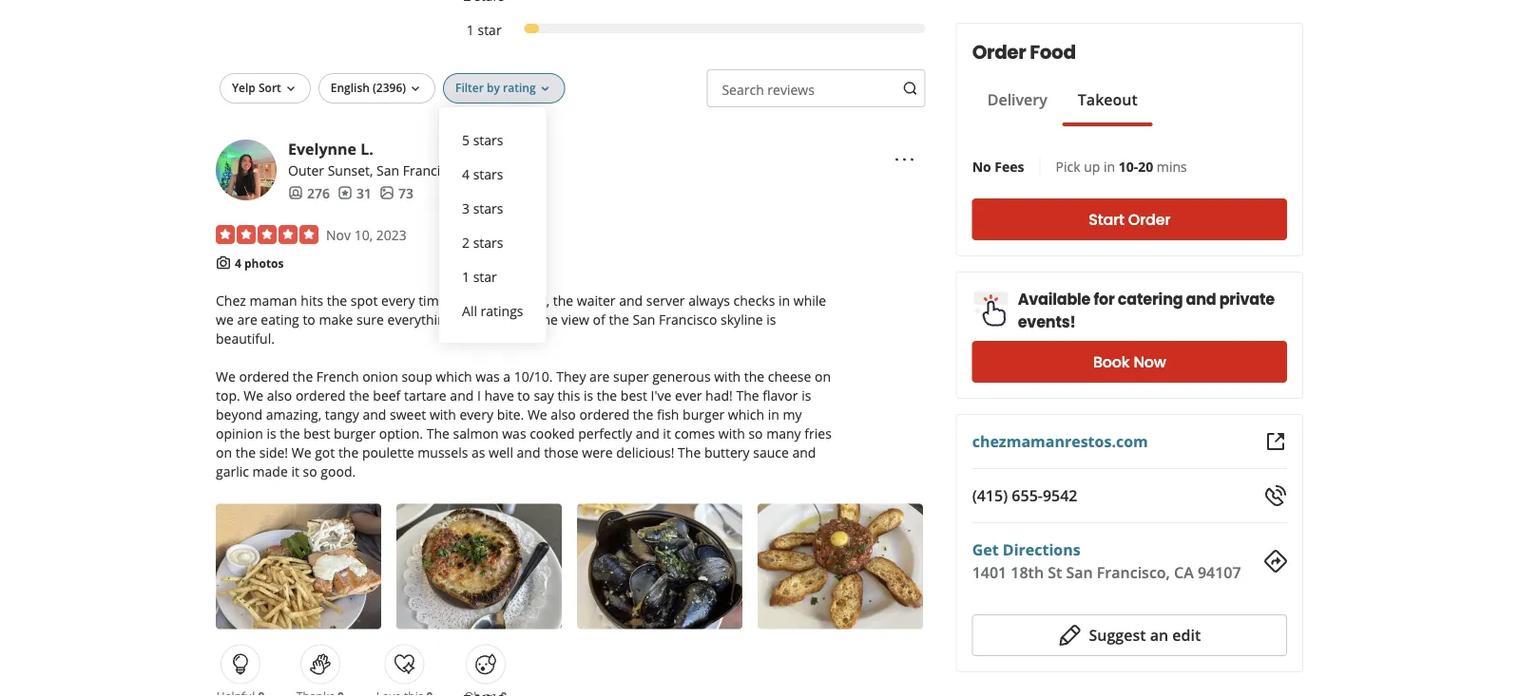 Task type: vqa. For each thing, say whether or not it's contained in the screenshot.
the top helpful
no



Task type: describe. For each thing, give the bounding box(es) containing it.
checks
[[734, 292, 775, 310]]

1 horizontal spatial it
[[663, 425, 671, 443]]

search image
[[903, 81, 918, 96]]

up
[[1084, 157, 1100, 175]]

chez
[[216, 292, 246, 310]]

fish
[[657, 406, 679, 424]]

stars for 3 stars
[[473, 199, 503, 217]]

0 horizontal spatial order
[[972, 39, 1026, 66]]

buttery
[[704, 444, 750, 462]]

stars for 2 stars
[[473, 233, 503, 251]]

start
[[1089, 209, 1125, 231]]

and up delicious!
[[636, 425, 660, 443]]

1 (0 reactions) element from the left
[[258, 689, 265, 697]]

delicious!
[[616, 444, 675, 462]]

onion
[[362, 368, 398, 386]]

we up the top.
[[216, 368, 236, 386]]

stars for 4 stars
[[473, 165, 503, 183]]

655-
[[1012, 486, 1043, 506]]

get directions 1401 18th st san francisco, ca 94107
[[972, 540, 1241, 583]]

2 horizontal spatial the
[[736, 387, 759, 405]]

chezmamanrestos.com
[[972, 432, 1148, 452]]

are inside 'we ordered the french onion soup which was a 10/10. they are super generous with the cheese on top. we also ordered the beef tartare and i have to say this is the best i've ever had! the flavor is beyond amazing, tangy and sweet with every bite. we also ordered the fish burger which in my opinion is the best burger option. the salmon was cooked perfectly and it comes with so many fries on the side! we got the poulette mussels as well and those were delicious! the buttery sauce and garlic made it so good.'
[[590, 368, 610, 386]]

beyond
[[216, 406, 263, 424]]

yelp sort button
[[220, 73, 311, 104]]

4 photos link
[[235, 256, 284, 271]]

all ratings
[[462, 302, 523, 320]]

(415)
[[972, 486, 1008, 506]]

filter
[[455, 80, 484, 95]]

this
[[558, 387, 580, 405]]

francisco, inside get directions 1401 18th st san francisco, ca 94107
[[1097, 563, 1170, 583]]

st
[[1048, 563, 1062, 583]]

good. inside 'we ordered the french onion soup which was a 10/10. they are super generous with the cheese on top. we also ordered the beef tartare and i have to say this is the best i've ever had! the flavor is beyond amazing, tangy and sweet with every bite. we also ordered the fish burger which in my opinion is the best burger option. the salmon was cooked perfectly and it comes with so many fries on the side! we got the poulette mussels as well and those were delicious! the buttery sauce and garlic made it so good.'
[[321, 463, 356, 481]]

everything
[[387, 311, 453, 329]]

food
[[1030, 39, 1076, 66]]

all ratings button
[[455, 294, 531, 328]]

san inside get directions 1401 18th st san francisco, ca 94107
[[1066, 563, 1093, 583]]

4 (0 reactions) element from the left
[[500, 689, 507, 697]]

2 (0 reactions) element from the left
[[338, 689, 344, 697]]

9542
[[1043, 486, 1078, 506]]

comes
[[675, 425, 715, 443]]

1 horizontal spatial burger
[[683, 406, 725, 424]]

2 vertical spatial with
[[719, 425, 745, 443]]

3 stars
[[462, 199, 503, 217]]

2023
[[376, 226, 407, 244]]

24 directions v2 image
[[1265, 550, 1287, 573]]

no
[[972, 157, 991, 175]]

flavor
[[763, 387, 798, 405]]

sunset,
[[328, 161, 373, 179]]

mins
[[1157, 157, 1187, 175]]

book now link
[[972, 341, 1287, 383]]

edit
[[1173, 626, 1201, 646]]

side!
[[259, 444, 288, 462]]

san inside evelynne l. outer sunset, san francisco, ca
[[377, 161, 399, 179]]

we left got
[[292, 444, 311, 462]]

1 vertical spatial also
[[551, 406, 576, 424]]

0 vertical spatial so
[[749, 425, 763, 443]]

16 friends v2 image
[[288, 186, 303, 201]]

chezmamanrestos.com link
[[972, 432, 1148, 452]]

0 vertical spatial in
[[1104, 157, 1115, 175]]

a
[[503, 368, 511, 386]]

bite.
[[497, 406, 524, 424]]

book
[[1093, 352, 1130, 373]]

cooked
[[530, 425, 575, 443]]

24 pencil v2 image
[[1059, 625, 1081, 647]]

we up beyond
[[244, 387, 264, 405]]

nov 10, 2023
[[326, 226, 407, 244]]

20
[[1138, 157, 1153, 175]]

start order button
[[972, 199, 1287, 241]]

book now
[[1093, 352, 1166, 373]]

0 vertical spatial with
[[714, 368, 741, 386]]

opinion
[[216, 425, 263, 443]]

private
[[1220, 289, 1275, 310]]

every inside chez maman hits the spot every time! service is great, the waiter and server always checks in while we are eating to make sure everything is good. also the view of the san francisco skyline is beautiful.
[[381, 292, 415, 310]]

94107
[[1198, 563, 1241, 583]]

1 horizontal spatial on
[[815, 368, 831, 386]]

0 horizontal spatial also
[[267, 387, 292, 405]]

get
[[972, 540, 999, 560]]

16 chevron down v2 image
[[538, 82, 553, 97]]

l.
[[360, 139, 373, 159]]

to inside 'we ordered the french onion soup which was a 10/10. they are super generous with the cheese on top. we also ordered the beef tartare and i have to say this is the best i've ever had! the flavor is beyond amazing, tangy and sweet with every bite. we also ordered the fish burger which in my opinion is the best burger option. the salmon was cooked perfectly and it comes with so many fries on the side! we got the poulette mussels as well and those were delicious! the buttery sauce and garlic made it so good.'
[[518, 387, 530, 405]]

0 vertical spatial which
[[436, 368, 472, 386]]

we ordered the french onion soup which was a 10/10. they are super generous with the cheese on top. we also ordered the beef tartare and i have to say this is the best i've ever had! the flavor is beyond amazing, tangy and sweet with every bite. we also ordered the fish burger which in my opinion is the best burger option. the salmon was cooked perfectly and it comes with so many fries on the side! we got the poulette mussels as well and those were delicious! the buttery sauce and garlic made it so good.
[[216, 368, 832, 481]]

1 horizontal spatial which
[[728, 406, 765, 424]]

have
[[484, 387, 514, 405]]

yelp sort
[[232, 80, 281, 95]]

is down checks
[[767, 311, 776, 329]]

fries
[[805, 425, 832, 443]]

the up make
[[327, 292, 347, 310]]

an
[[1150, 626, 1169, 646]]

we down say
[[528, 406, 547, 424]]

and inside chez maman hits the spot every time! service is great, the waiter and server always checks in while we are eating to make sure everything is good. also the view of the san francisco skyline is beautiful.
[[619, 292, 643, 310]]

ca inside evelynne l. outer sunset, san francisco, ca
[[468, 161, 485, 179]]

73
[[398, 184, 414, 202]]

and down "fries"
[[792, 444, 816, 462]]

1 horizontal spatial was
[[502, 425, 526, 443]]

suggest an edit
[[1089, 626, 1201, 646]]

1 vertical spatial the
[[427, 425, 450, 443]]

4 stars
[[462, 165, 503, 183]]

while
[[794, 292, 826, 310]]

start order
[[1089, 209, 1171, 231]]

francisco
[[659, 311, 717, 329]]

0 vertical spatial best
[[621, 387, 647, 405]]

is up the side!
[[267, 425, 276, 443]]

available for catering and private events!
[[1018, 289, 1275, 333]]

san inside chez maman hits the spot every time! service is great, the waiter and server always checks in while we are eating to make sure everything is good. also the view of the san francisco skyline is beautiful.
[[633, 311, 656, 329]]

friends element
[[288, 183, 330, 202]]

by
[[487, 80, 500, 95]]

top.
[[216, 387, 240, 405]]

filter reviews by 1 star rating element
[[444, 20, 926, 39]]

5 stars button
[[455, 123, 531, 157]]

now
[[1134, 352, 1166, 373]]

search
[[722, 80, 764, 98]]

order food
[[972, 39, 1076, 66]]

outer
[[288, 161, 324, 179]]

great,
[[514, 292, 550, 310]]

search reviews
[[722, 80, 815, 98]]

beef
[[373, 387, 401, 405]]

got
[[315, 444, 335, 462]]

make
[[319, 311, 353, 329]]

english (2396) button
[[318, 73, 435, 104]]

filter by rating button
[[443, 73, 565, 104]]

5 stars
[[462, 131, 503, 149]]

the right of
[[609, 311, 629, 329]]

events!
[[1018, 311, 1076, 333]]

evelynne l. outer sunset, san francisco, ca
[[288, 139, 485, 179]]

31
[[357, 184, 372, 202]]

is up the also in the top left of the page
[[501, 292, 511, 310]]



Task type: locate. For each thing, give the bounding box(es) containing it.
(0 reactions) element
[[258, 689, 265, 697], [338, 689, 344, 697], [426, 689, 433, 697], [500, 689, 507, 697]]

for
[[1094, 289, 1115, 310]]

4 stars from the top
[[473, 233, 503, 251]]

3 (0 reactions) element from the left
[[426, 689, 433, 697]]

good. inside chez maman hits the spot every time! service is great, the waiter and server always checks in while we are eating to make sure everything is good. also the view of the san francisco skyline is beautiful.
[[470, 311, 505, 329]]

5 star rating image
[[216, 225, 319, 244]]

1 vertical spatial on
[[216, 444, 232, 462]]

in left my
[[768, 406, 780, 424]]

1 vertical spatial best
[[304, 425, 330, 443]]

0 horizontal spatial was
[[476, 368, 500, 386]]

and left private
[[1186, 289, 1216, 310]]

0 vertical spatial good.
[[470, 311, 505, 329]]

0 horizontal spatial the
[[427, 425, 450, 443]]

0 horizontal spatial good.
[[321, 463, 356, 481]]

always
[[689, 292, 730, 310]]

16 chevron down v2 image for sort
[[283, 82, 298, 97]]

0 horizontal spatial to
[[303, 311, 315, 329]]

is down service
[[456, 311, 466, 329]]

sure
[[357, 311, 384, 329]]

1 vertical spatial every
[[460, 406, 493, 424]]

0 horizontal spatial burger
[[334, 425, 376, 443]]

menu image
[[893, 148, 916, 171]]

4 for 4 photos
[[235, 256, 241, 271]]

0 vertical spatial ca
[[468, 161, 485, 179]]

takeout
[[1078, 89, 1138, 110]]

0 horizontal spatial francisco,
[[403, 161, 464, 179]]

san
[[377, 161, 399, 179], [633, 311, 656, 329], [1066, 563, 1093, 583]]

on right cheese
[[815, 368, 831, 386]]

2 horizontal spatial ordered
[[579, 406, 630, 424]]

which
[[436, 368, 472, 386], [728, 406, 765, 424]]

1 vertical spatial was
[[502, 425, 526, 443]]

star for 1 star button
[[473, 268, 497, 286]]

2 stars button
[[455, 225, 531, 259]]

are up the beautiful.
[[237, 311, 257, 329]]

ordered down french
[[296, 387, 346, 405]]

suggest
[[1089, 626, 1146, 646]]

0 horizontal spatial it
[[291, 463, 299, 481]]

1 vertical spatial so
[[303, 463, 317, 481]]

in right up
[[1104, 157, 1115, 175]]

0 horizontal spatial which
[[436, 368, 472, 386]]

perfectly
[[578, 425, 632, 443]]

and right the well on the left of page
[[517, 444, 541, 462]]

1 vertical spatial ordered
[[296, 387, 346, 405]]

suggest an edit button
[[972, 615, 1287, 657]]

1 up service
[[462, 268, 470, 286]]

0 vertical spatial 4
[[462, 165, 470, 183]]

4 for 4 stars
[[462, 165, 470, 183]]

1 vertical spatial 4
[[235, 256, 241, 271]]

1 horizontal spatial francisco,
[[1097, 563, 1170, 583]]

good. down service
[[470, 311, 505, 329]]

was down bite.
[[502, 425, 526, 443]]

to inside chez maman hits the spot every time! service is great, the waiter and server always checks in while we are eating to make sure everything is good. also the view of the san francisco skyline is beautiful.
[[303, 311, 315, 329]]

the up tangy
[[349, 387, 370, 405]]

24 external link v2 image
[[1265, 431, 1287, 454]]

4
[[462, 165, 470, 183], [235, 256, 241, 271]]

0 horizontal spatial 4
[[235, 256, 241, 271]]

with
[[714, 368, 741, 386], [430, 406, 456, 424], [719, 425, 745, 443]]

takeout tab panel
[[972, 126, 1153, 134]]

stars inside 4 stars button
[[473, 165, 503, 183]]

0 horizontal spatial ordered
[[239, 368, 289, 386]]

16 chevron down v2 image inside yelp sort popup button
[[283, 82, 298, 97]]

poulette
[[362, 444, 414, 462]]

the down the great,
[[538, 311, 558, 329]]

it
[[663, 425, 671, 443], [291, 463, 299, 481]]

san up '16 photos v2'
[[377, 161, 399, 179]]

francisco, up suggest an edit button
[[1097, 563, 1170, 583]]

1 star inside button
[[462, 268, 497, 286]]

1 vertical spatial francisco,
[[1097, 563, 1170, 583]]

0 vertical spatial also
[[267, 387, 292, 405]]

2 vertical spatial ordered
[[579, 406, 630, 424]]

1 inside button
[[462, 268, 470, 286]]

so up "sauce"
[[749, 425, 763, 443]]

the left french
[[293, 368, 313, 386]]

2 16 chevron down v2 image from the left
[[408, 82, 423, 97]]

2 vertical spatial san
[[1066, 563, 1093, 583]]

0 vertical spatial order
[[972, 39, 1026, 66]]

available
[[1018, 289, 1091, 310]]

order up "delivery"
[[972, 39, 1026, 66]]

4 right 16 camera v2 icon
[[235, 256, 241, 271]]

0 horizontal spatial 16 chevron down v2 image
[[283, 82, 298, 97]]

best up got
[[304, 425, 330, 443]]

good. down got
[[321, 463, 356, 481]]

1 horizontal spatial are
[[590, 368, 610, 386]]

filter by rating
[[455, 80, 536, 95]]

the
[[736, 387, 759, 405], [427, 425, 450, 443], [678, 444, 701, 462]]

with down tartare
[[430, 406, 456, 424]]

in inside 'we ordered the french onion soup which was a 10/10. they are super generous with the cheese on top. we also ordered the beef tartare and i have to say this is the best i've ever had! the flavor is beyond amazing, tangy and sweet with every bite. we also ordered the fish burger which in my opinion is the best burger option. the salmon was cooked perfectly and it comes with so many fries on the side! we got the poulette mussels as well and those were delicious! the buttery sauce and garlic made it so good.'
[[768, 406, 780, 424]]

1 horizontal spatial also
[[551, 406, 576, 424]]

with up had!
[[714, 368, 741, 386]]

1 star up service
[[462, 268, 497, 286]]

service
[[453, 292, 497, 310]]

1 vertical spatial which
[[728, 406, 765, 424]]

stars inside 3 stars button
[[473, 199, 503, 217]]

0 vertical spatial francisco,
[[403, 161, 464, 179]]

and down "beef"
[[363, 406, 386, 424]]

1 horizontal spatial order
[[1128, 209, 1171, 231]]

the left fish on the left of the page
[[633, 406, 653, 424]]

also up "amazing," at the left bottom
[[267, 387, 292, 405]]

had!
[[706, 387, 733, 405]]

0 vertical spatial burger
[[683, 406, 725, 424]]

pick up in 10-20 mins
[[1056, 157, 1187, 175]]

1 horizontal spatial 4
[[462, 165, 470, 183]]

pick
[[1056, 157, 1081, 175]]

1 horizontal spatial to
[[518, 387, 530, 405]]

san right "st"
[[1066, 563, 1093, 583]]

the up view
[[553, 292, 573, 310]]

with up buttery
[[719, 425, 745, 443]]

the down "amazing," at the left bottom
[[280, 425, 300, 443]]

stars right 3
[[473, 199, 503, 217]]

1 horizontal spatial so
[[749, 425, 763, 443]]

0 vertical spatial the
[[736, 387, 759, 405]]

photo of evelynne l. image
[[216, 140, 277, 200]]

1 up filter
[[467, 20, 474, 38]]

the right had!
[[736, 387, 759, 405]]

0 vertical spatial are
[[237, 311, 257, 329]]

1 vertical spatial with
[[430, 406, 456, 424]]

also down the 'this' at the left of page
[[551, 406, 576, 424]]

4 stars button
[[455, 157, 531, 191]]

order inside button
[[1128, 209, 1171, 231]]

4 inside button
[[462, 165, 470, 183]]

the down opinion
[[235, 444, 256, 462]]

0 horizontal spatial so
[[303, 463, 317, 481]]

is
[[501, 292, 511, 310], [456, 311, 466, 329], [767, 311, 776, 329], [584, 387, 593, 405], [802, 387, 811, 405], [267, 425, 276, 443]]

hits
[[301, 292, 323, 310]]

1 horizontal spatial ordered
[[296, 387, 346, 405]]

in left the while at the right of the page
[[779, 292, 790, 310]]

(2396)
[[373, 80, 406, 95]]

and
[[1186, 289, 1216, 310], [619, 292, 643, 310], [450, 387, 474, 405], [363, 406, 386, 424], [636, 425, 660, 443], [517, 444, 541, 462], [792, 444, 816, 462]]

2 vertical spatial the
[[678, 444, 701, 462]]

best
[[621, 387, 647, 405], [304, 425, 330, 443]]

1 horizontal spatial every
[[460, 406, 493, 424]]

24 phone v2 image
[[1265, 485, 1287, 508]]

i've
[[651, 387, 672, 405]]

no fees
[[972, 157, 1024, 175]]

2 horizontal spatial san
[[1066, 563, 1093, 583]]

16 chevron down v2 image inside english (2396) popup button
[[408, 82, 423, 97]]

tab list containing delivery
[[972, 88, 1153, 126]]

1 star for 'filter reviews by 1 star rating' element
[[467, 20, 502, 38]]

spot
[[351, 292, 378, 310]]

0 vertical spatial star
[[478, 20, 502, 38]]

tangy
[[325, 406, 359, 424]]

star up service
[[473, 268, 497, 286]]

ca left 94107
[[1174, 563, 1194, 583]]

was left a
[[476, 368, 500, 386]]

sauce
[[753, 444, 789, 462]]

which down had!
[[728, 406, 765, 424]]

reviews element
[[338, 183, 372, 202]]

and left i
[[450, 387, 474, 405]]

get directions link
[[972, 540, 1081, 560]]

0 horizontal spatial ca
[[468, 161, 485, 179]]

0 vertical spatial on
[[815, 368, 831, 386]]

stars right 2
[[473, 233, 503, 251]]

star up by
[[478, 20, 502, 38]]

is right the 'this' at the left of page
[[584, 387, 593, 405]]

1 horizontal spatial best
[[621, 387, 647, 405]]

best down super
[[621, 387, 647, 405]]

stars inside 2 stars button
[[473, 233, 503, 251]]

order right start
[[1128, 209, 1171, 231]]

we
[[216, 311, 234, 329]]

sort
[[259, 80, 281, 95]]

were
[[582, 444, 613, 462]]

ever
[[675, 387, 702, 405]]

burger up comes at the bottom of page
[[683, 406, 725, 424]]

english
[[331, 80, 370, 95]]

10-
[[1119, 157, 1138, 175]]

1 star for 1 star button
[[462, 268, 497, 286]]

16 chevron down v2 image
[[283, 82, 298, 97], [408, 82, 423, 97]]

to
[[303, 311, 315, 329], [518, 387, 530, 405]]

10/10.
[[514, 368, 553, 386]]

maman
[[250, 292, 297, 310]]

francisco, inside evelynne l. outer sunset, san francisco, ca
[[403, 161, 464, 179]]

1
[[467, 20, 474, 38], [462, 268, 470, 286]]

time!
[[418, 292, 450, 310]]

1 for 'filter reviews by 1 star rating' element
[[467, 20, 474, 38]]

1 vertical spatial are
[[590, 368, 610, 386]]

it down fish on the left of the page
[[663, 425, 671, 443]]

0 horizontal spatial are
[[237, 311, 257, 329]]

amazing,
[[266, 406, 321, 424]]

0 vertical spatial 1 star
[[467, 20, 502, 38]]

are inside chez maman hits the spot every time! service is great, the waiter and server always checks in while we are eating to make sure everything is good. also the view of the san francisco skyline is beautiful.
[[237, 311, 257, 329]]

0 horizontal spatial on
[[216, 444, 232, 462]]

the right got
[[338, 444, 359, 462]]

1 for 1 star button
[[462, 268, 470, 286]]

1 stars from the top
[[473, 131, 503, 149]]

the up flavor
[[744, 368, 765, 386]]

1 horizontal spatial good.
[[470, 311, 505, 329]]

1 vertical spatial star
[[473, 268, 497, 286]]

view
[[562, 311, 589, 329]]

option.
[[379, 425, 423, 443]]

1 vertical spatial in
[[779, 292, 790, 310]]

it right made
[[291, 463, 299, 481]]

francisco, up 73
[[403, 161, 464, 179]]

also
[[267, 387, 292, 405], [551, 406, 576, 424]]

is up my
[[802, 387, 811, 405]]

the down comes at the bottom of page
[[678, 444, 701, 462]]

1 star
[[467, 20, 502, 38], [462, 268, 497, 286]]

well
[[489, 444, 513, 462]]

1 star up by
[[467, 20, 502, 38]]

san down the server
[[633, 311, 656, 329]]

the down super
[[597, 387, 617, 405]]

0 vertical spatial it
[[663, 425, 671, 443]]

0 vertical spatial san
[[377, 161, 399, 179]]

made
[[252, 463, 288, 481]]

every up 'salmon'
[[460, 406, 493, 424]]

0 vertical spatial every
[[381, 292, 415, 310]]

10,
[[354, 226, 373, 244]]

16 photos v2 image
[[379, 186, 395, 201]]

0 horizontal spatial san
[[377, 161, 399, 179]]

ratings
[[481, 302, 523, 320]]

1401
[[972, 563, 1007, 583]]

those
[[544, 444, 579, 462]]

i
[[477, 387, 481, 405]]

the up mussels
[[427, 425, 450, 443]]

tab list
[[972, 88, 1153, 126]]

in inside chez maman hits the spot every time! service is great, the waiter and server always checks in while we are eating to make sure everything is good. also the view of the san francisco skyline is beautiful.
[[779, 292, 790, 310]]

every inside 'we ordered the french onion soup which was a 10/10. they are super generous with the cheese on top. we also ordered the beef tartare and i have to say this is the best i've ever had! the flavor is beyond amazing, tangy and sweet with every bite. we also ordered the fish burger which in my opinion is the best burger option. the salmon was cooked perfectly and it comes with so many fries on the side! we got the poulette mussels as well and those were delicious! the buttery sauce and garlic made it so good.'
[[460, 406, 493, 424]]

0 vertical spatial was
[[476, 368, 500, 386]]

and inside available for catering and private events!
[[1186, 289, 1216, 310]]

16 chevron down v2 image right (2396)
[[408, 82, 423, 97]]

ordered up "perfectly"
[[579, 406, 630, 424]]

1 vertical spatial burger
[[334, 425, 376, 443]]

ca down 5 stars
[[468, 161, 485, 179]]

1 vertical spatial it
[[291, 463, 299, 481]]

4 down 5
[[462, 165, 470, 183]]

2 vertical spatial in
[[768, 406, 780, 424]]

garlic
[[216, 463, 249, 481]]

stars inside 5 stars button
[[473, 131, 503, 149]]

which up tartare
[[436, 368, 472, 386]]

16 chevron down v2 image for (2396)
[[408, 82, 423, 97]]

are right they
[[590, 368, 610, 386]]

2 stars from the top
[[473, 165, 503, 183]]

every up everything
[[381, 292, 415, 310]]

1 vertical spatial 1
[[462, 268, 470, 286]]

delivery
[[988, 89, 1048, 110]]

16 review v2 image
[[338, 186, 353, 201]]

star inside button
[[473, 268, 497, 286]]

to left say
[[518, 387, 530, 405]]

16 chevron down v2 image right sort at the top of page
[[283, 82, 298, 97]]

so down got
[[303, 463, 317, 481]]

burger down tangy
[[334, 425, 376, 443]]

stars right 5
[[473, 131, 503, 149]]

to down hits at the top of page
[[303, 311, 315, 329]]

5
[[462, 131, 470, 149]]

0 vertical spatial ordered
[[239, 368, 289, 386]]

super
[[613, 368, 649, 386]]

evelynne
[[288, 139, 357, 159]]

beautiful.
[[216, 330, 275, 348]]

(415) 655-9542
[[972, 486, 1078, 506]]

stars down 5 stars button
[[473, 165, 503, 183]]

1 16 chevron down v2 image from the left
[[283, 82, 298, 97]]

evelynne l. link
[[288, 139, 373, 159]]

1 vertical spatial order
[[1128, 209, 1171, 231]]

1 horizontal spatial san
[[633, 311, 656, 329]]

1 horizontal spatial ca
[[1174, 563, 1194, 583]]

1 vertical spatial ca
[[1174, 563, 1194, 583]]

ordered up the top.
[[239, 368, 289, 386]]

all
[[462, 302, 477, 320]]

star for 'filter reviews by 1 star rating' element
[[478, 20, 502, 38]]

1 horizontal spatial 16 chevron down v2 image
[[408, 82, 423, 97]]

of
[[593, 311, 605, 329]]

  text field
[[707, 69, 926, 107]]

francisco,
[[403, 161, 464, 179], [1097, 563, 1170, 583]]

3 stars button
[[455, 191, 531, 225]]

0 vertical spatial to
[[303, 311, 315, 329]]

1 vertical spatial to
[[518, 387, 530, 405]]

1 vertical spatial san
[[633, 311, 656, 329]]

0 vertical spatial 1
[[467, 20, 474, 38]]

soup
[[402, 368, 432, 386]]

photos element
[[379, 183, 414, 202]]

1 vertical spatial 1 star
[[462, 268, 497, 286]]

3 stars from the top
[[473, 199, 503, 217]]

0 horizontal spatial best
[[304, 425, 330, 443]]

16 camera v2 image
[[216, 255, 231, 271]]

stars for 5 stars
[[473, 131, 503, 149]]

rating
[[503, 80, 536, 95]]

ca inside get directions 1401 18th st san francisco, ca 94107
[[1174, 563, 1194, 583]]

salmon
[[453, 425, 499, 443]]

0 horizontal spatial every
[[381, 292, 415, 310]]

and right waiter
[[619, 292, 643, 310]]

1 vertical spatial good.
[[321, 463, 356, 481]]

1 horizontal spatial the
[[678, 444, 701, 462]]

chez maman hits the spot every time! service is great, the waiter and server always checks in while we are eating to make sure everything is good. also the view of the san francisco skyline is beautiful.
[[216, 292, 826, 348]]

on up garlic
[[216, 444, 232, 462]]



